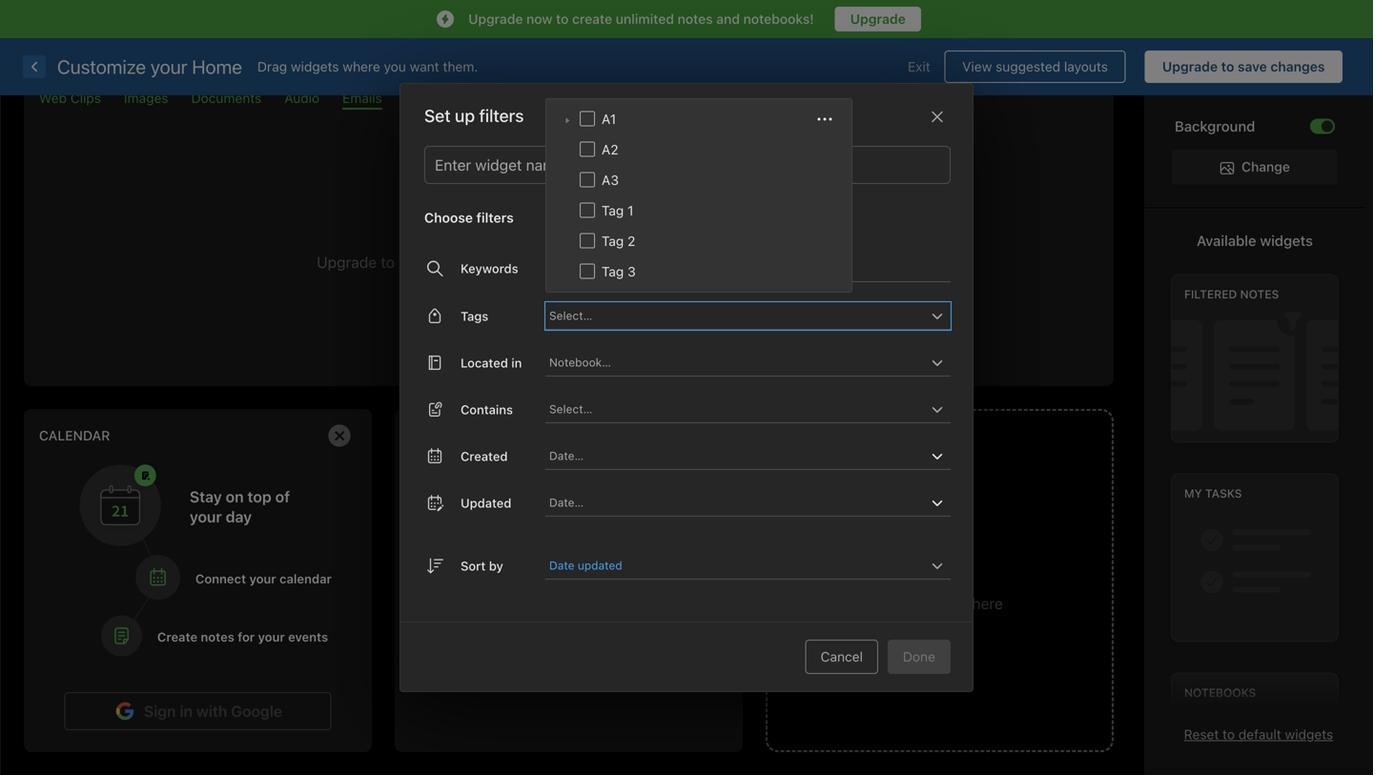 Task type: locate. For each thing, give the bounding box(es) containing it.
1 vertical spatial date…
[[549, 496, 584, 509]]

default
[[1239, 727, 1281, 742]]

3 tag from the top
[[602, 264, 624, 279]]

Select65 checkbox
[[580, 141, 595, 157]]

filtered notes
[[1184, 287, 1279, 301]]

1 vertical spatial drag
[[876, 595, 910, 613]]

to for upgrade
[[1221, 59, 1234, 74]]

to right reset
[[1223, 727, 1235, 742]]

1 tag from the top
[[602, 203, 624, 218]]

2 vertical spatial to
[[1223, 727, 1235, 742]]

Enter keyword field
[[545, 260, 951, 282]]

upgrade inside upgrade button
[[850, 11, 906, 27]]

tasks
[[1205, 487, 1242, 500]]

view suggested layouts
[[962, 59, 1108, 74]]

row group
[[546, 100, 852, 291]]

0 horizontal spatial drag
[[257, 59, 287, 74]]

1 vertical spatial to
[[1221, 59, 1234, 74]]

Sort by field
[[545, 552, 951, 580]]

Select69 checkbox
[[580, 263, 595, 279]]

0 vertical spatial filters
[[479, 105, 524, 126]]

to right now
[[556, 11, 569, 27]]

tag for tag 3
[[602, 264, 624, 279]]

done
[[903, 649, 935, 665]]

 input text field inside contains field
[[547, 396, 926, 422]]

date… right created
[[549, 449, 584, 462]]

cancel
[[821, 649, 863, 665]]

upgrade for upgrade
[[850, 11, 906, 27]]

notebooks
[[1184, 686, 1256, 699]]

0 horizontal spatial upgrade
[[468, 11, 523, 27]]

upgrade now to create unlimited notes and notebooks!
[[468, 11, 814, 27]]

date… inside 'created date picker' field
[[549, 449, 584, 462]]

2 vertical spatial tag
[[602, 264, 624, 279]]

2 date… from the top
[[549, 496, 584, 509]]

a2
[[602, 142, 618, 157]]

customize
[[57, 55, 146, 78]]

tag for tag 1
[[602, 203, 624, 218]]

tag left 1
[[602, 203, 624, 218]]

filters right choose in the left of the page
[[476, 210, 514, 226]]

2 horizontal spatial upgrade
[[1162, 59, 1218, 74]]

filters right up at the top of page
[[479, 105, 524, 126]]

upgrade up exit button
[[850, 11, 906, 27]]

notebooks!
[[743, 11, 814, 27]]

date…
[[549, 449, 584, 462], [549, 496, 584, 509]]

1 horizontal spatial drag
[[876, 595, 910, 613]]

view
[[962, 59, 992, 74]]

 input text field inside the sort by field
[[627, 552, 926, 579]]

changes
[[1270, 59, 1325, 74]]

1 vertical spatial filters
[[476, 210, 514, 226]]

1 vertical spatial tag
[[602, 233, 624, 249]]

here
[[972, 595, 1003, 613]]

by
[[489, 559, 503, 573]]

 input text field for contains
[[547, 396, 926, 422]]

to inside button
[[1221, 59, 1234, 74]]

drag up done
[[876, 595, 910, 613]]

tag for tag 2
[[602, 233, 624, 249]]

where
[[343, 59, 380, 74]]

change
[[1242, 159, 1290, 174]]

widgets left where
[[291, 59, 339, 74]]

1 horizontal spatial upgrade
[[850, 11, 906, 27]]

 input text field
[[547, 302, 926, 329], [547, 396, 926, 422], [627, 552, 926, 579]]

want
[[410, 59, 439, 74]]

tag left 3
[[602, 264, 624, 279]]

drag
[[257, 59, 287, 74], [876, 595, 910, 613]]

upgrade left now
[[468, 11, 523, 27]]

cancel button
[[805, 640, 878, 674]]

upgrade inside upgrade to save changes button
[[1162, 59, 1218, 74]]

filters
[[479, 105, 524, 126], [476, 210, 514, 226]]

widgets left here
[[914, 595, 968, 613]]

to left the save
[[1221, 59, 1234, 74]]

2 vertical spatial  input text field
[[627, 552, 926, 579]]

contains
[[461, 402, 513, 416]]

choose filters
[[424, 210, 514, 226]]

date… up date
[[549, 496, 584, 509]]

upgrade left the save
[[1162, 59, 1218, 74]]

widgets for drag widgets where you want them.
[[291, 59, 339, 74]]

tag left 2
[[602, 233, 624, 249]]

1 date… from the top
[[549, 449, 584, 462]]

More actions field
[[813, 108, 852, 131]]

Select67 checkbox
[[580, 202, 595, 218]]

widgets right available
[[1260, 232, 1313, 249]]

Select68 checkbox
[[580, 233, 595, 248]]

date… inside 'updated date picker' field
[[549, 496, 584, 509]]

 input text field
[[547, 349, 926, 376]]

 input text field down  input text box
[[547, 396, 926, 422]]

1 vertical spatial  input text field
[[547, 396, 926, 422]]

 input text field inside 'tags' field
[[547, 302, 926, 329]]

to
[[556, 11, 569, 27], [1221, 59, 1234, 74], [1223, 727, 1235, 742]]

upgrade
[[468, 11, 523, 27], [850, 11, 906, 27], [1162, 59, 1218, 74]]

tag
[[602, 203, 624, 218], [602, 233, 624, 249], [602, 264, 624, 279]]

view suggested layouts button
[[945, 51, 1126, 83]]

Located in field
[[545, 349, 951, 377]]

available widgets
[[1197, 232, 1313, 249]]

layouts
[[1064, 59, 1108, 74]]

 input text field down 'updated date picker' field
[[627, 552, 926, 579]]

drag right home
[[257, 59, 287, 74]]

Updated Date picker field
[[545, 489, 975, 517]]

close image
[[926, 105, 949, 128]]

Select64 checkbox
[[580, 111, 595, 126]]

now
[[526, 11, 552, 27]]

sort by
[[461, 559, 503, 573]]

choose
[[424, 210, 473, 226]]

widgets
[[291, 59, 339, 74], [1260, 232, 1313, 249], [914, 595, 968, 613], [1285, 727, 1333, 742]]

 input text field down the enter keyword field
[[547, 302, 926, 329]]

0 vertical spatial  input text field
[[547, 302, 926, 329]]

2 tag from the top
[[602, 233, 624, 249]]

a3
[[602, 172, 619, 188]]

tag 3
[[602, 264, 636, 279]]

0 vertical spatial drag
[[257, 59, 287, 74]]

0 vertical spatial date…
[[549, 449, 584, 462]]

0 vertical spatial tag
[[602, 203, 624, 218]]

set up filters
[[424, 105, 524, 126]]



Task type: describe. For each thing, give the bounding box(es) containing it.
remove image
[[320, 417, 359, 455]]

reset to default widgets
[[1184, 727, 1333, 742]]

Enter widget name (optional) text field
[[433, 147, 942, 183]]

home
[[192, 55, 242, 78]]

my
[[1184, 487, 1202, 500]]

in
[[511, 355, 522, 370]]

set
[[424, 105, 451, 126]]

date updated
[[549, 559, 622, 572]]

Created Date picker field
[[545, 442, 975, 470]]

drag for drag widgets here
[[876, 595, 910, 613]]

them.
[[443, 59, 478, 74]]

create
[[572, 11, 612, 27]]

drag widgets where you want them.
[[257, 59, 478, 74]]

widgets for drag widgets here
[[914, 595, 968, 613]]

customize your home
[[57, 55, 242, 78]]

date… for created
[[549, 449, 584, 462]]

up
[[455, 105, 475, 126]]

background
[[1175, 118, 1255, 134]]

notes
[[1240, 287, 1279, 301]]

located
[[461, 355, 508, 370]]

upgrade to save changes
[[1162, 59, 1325, 74]]

unlimited
[[616, 11, 674, 27]]

created
[[461, 449, 508, 463]]

drag for drag widgets where you want them.
[[257, 59, 287, 74]]

date updated button
[[549, 554, 625, 577]]

Contains field
[[545, 396, 951, 423]]

upgrade to save changes button
[[1145, 51, 1343, 83]]

upgrade for upgrade to save changes
[[1162, 59, 1218, 74]]

you
[[384, 59, 406, 74]]

 input text field for tags
[[547, 302, 926, 329]]

sort
[[461, 559, 486, 573]]

notes
[[678, 11, 713, 27]]

reset
[[1184, 727, 1219, 742]]

drag widgets here
[[876, 595, 1003, 613]]

save
[[1238, 59, 1267, 74]]

updated
[[461, 496, 511, 510]]

row group containing a1
[[546, 100, 852, 291]]

keywords
[[461, 261, 518, 275]]

a1
[[602, 111, 616, 127]]

and
[[716, 11, 740, 27]]

upgrade for upgrade now to create unlimited notes and notebooks!
[[468, 11, 523, 27]]

widgets for available widgets
[[1260, 232, 1313, 249]]

1
[[627, 203, 634, 218]]

exit
[[908, 59, 930, 74]]

widgets right default
[[1285, 727, 1333, 742]]

tags
[[461, 309, 488, 323]]

my tasks
[[1184, 487, 1242, 500]]

reset to default widgets button
[[1184, 727, 1333, 742]]

more actions image
[[813, 108, 836, 131]]

your
[[151, 55, 187, 78]]

suggested
[[996, 59, 1061, 74]]

tag 1
[[602, 203, 634, 218]]

upgrade button
[[835, 7, 921, 31]]

0 vertical spatial to
[[556, 11, 569, 27]]

3
[[627, 264, 636, 279]]

date… for updated
[[549, 496, 584, 509]]

2
[[627, 233, 635, 249]]

date
[[549, 559, 574, 572]]

tag 2
[[602, 233, 635, 249]]

Tags field
[[545, 302, 951, 330]]

to for reset
[[1223, 727, 1235, 742]]

change button
[[1172, 150, 1338, 184]]

filtered
[[1184, 287, 1237, 301]]

available
[[1197, 232, 1256, 249]]

located in
[[461, 355, 522, 370]]

exit button
[[894, 51, 945, 83]]

done button
[[888, 640, 951, 674]]

updated
[[578, 559, 622, 572]]

Select66 checkbox
[[580, 172, 595, 187]]



Task type: vqa. For each thing, say whether or not it's contained in the screenshot.
insert link image
no



